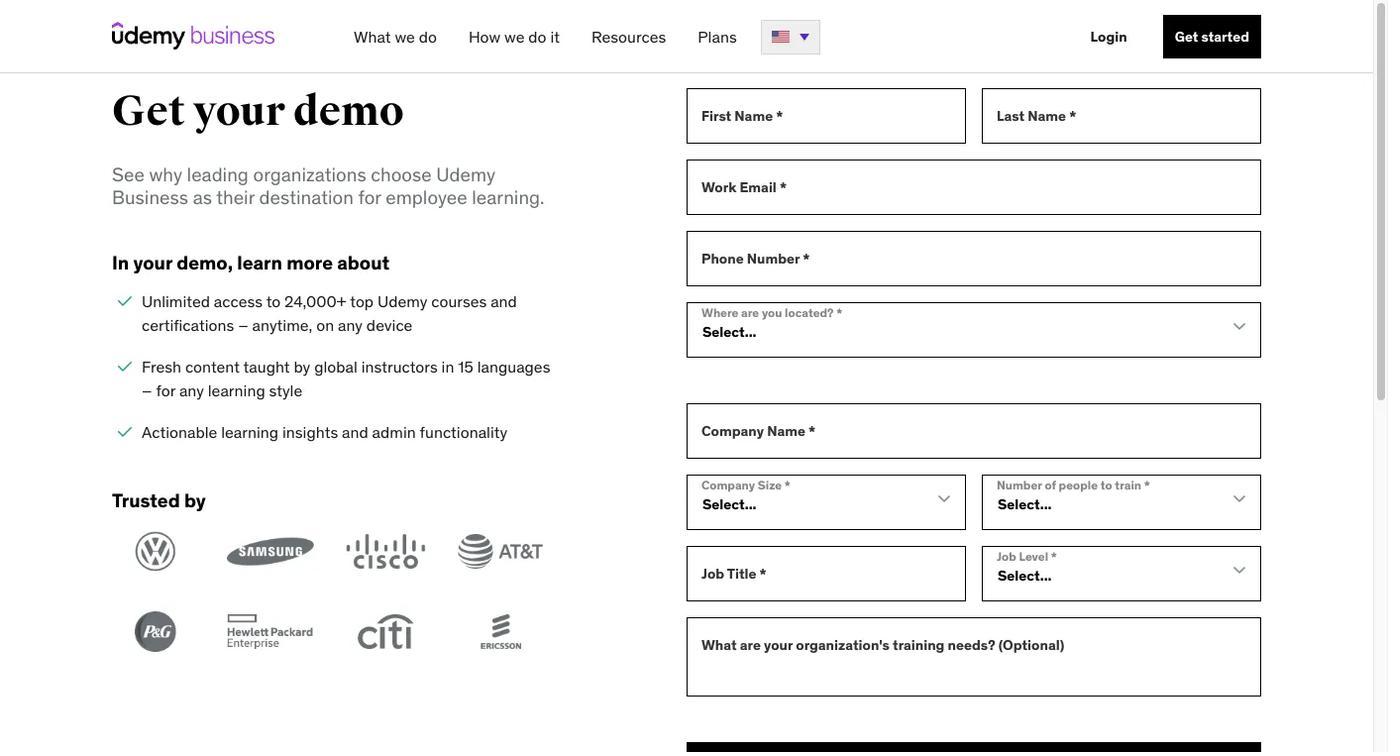 Task type: vqa. For each thing, say whether or not it's contained in the screenshot.
the topmost for
yes



Task type: locate. For each thing, give the bounding box(es) containing it.
how we do it button
[[461, 19, 568, 55]]

unlimited access to 24,000+ top udemy courses and certifications – anytime, on any device
[[142, 292, 517, 336]]

udemy inside unlimited access to 24,000+ top udemy courses and certifications – anytime, on any device
[[378, 292, 428, 312]]

to
[[266, 292, 281, 312], [1101, 478, 1113, 492]]

name for first
[[735, 107, 773, 125]]

job
[[997, 549, 1017, 564], [702, 565, 725, 583]]

leading
[[187, 163, 249, 187]]

company for company size *
[[702, 478, 755, 492]]

any right the on
[[338, 316, 363, 336]]

0 horizontal spatial for
[[156, 381, 175, 401]]

get inside get started link
[[1175, 28, 1199, 46]]

1 vertical spatial learning
[[221, 423, 279, 443]]

1 vertical spatial any
[[179, 381, 204, 401]]

1 horizontal spatial do
[[529, 27, 547, 47]]

job for job level *
[[997, 549, 1017, 564]]

content
[[185, 357, 240, 377]]

1 vertical spatial for
[[156, 381, 175, 401]]

any inside fresh content taught by global instructors in 15 languages – for any learning style
[[179, 381, 204, 401]]

and left admin
[[342, 423, 369, 443]]

1 horizontal spatial what
[[702, 636, 737, 654]]

volkswagen logo image
[[112, 531, 199, 572]]

anytime,
[[252, 316, 313, 336]]

1 horizontal spatial job
[[997, 549, 1017, 564]]

for inside see why leading organizations choose udemy business as their destination for employee learning.
[[358, 185, 381, 209]]

do inside how we do it popup button
[[529, 27, 547, 47]]

languages
[[477, 357, 551, 377]]

what inside popup button
[[354, 27, 391, 47]]

are
[[742, 305, 760, 320], [740, 636, 761, 654]]

your left organization's in the bottom of the page
[[764, 636, 793, 654]]

1 vertical spatial job
[[702, 565, 725, 583]]

for left employee
[[358, 185, 381, 209]]

udemy right choose
[[436, 163, 496, 187]]

we
[[395, 27, 415, 47], [505, 27, 525, 47]]

Work Email * email field
[[687, 159, 1262, 215]]

company for company name *
[[702, 422, 764, 440]]

0 vertical spatial are
[[742, 305, 760, 320]]

are for where
[[742, 305, 760, 320]]

1 horizontal spatial and
[[491, 292, 517, 312]]

1 vertical spatial –
[[142, 381, 152, 401]]

for
[[358, 185, 381, 209], [156, 381, 175, 401]]

company left "size"
[[702, 478, 755, 492]]

style
[[269, 381, 303, 401]]

what are your organization's training needs? (optional)
[[702, 636, 1065, 654]]

1 vertical spatial get
[[112, 86, 185, 137]]

0 vertical spatial for
[[358, 185, 381, 209]]

top
[[350, 292, 374, 312]]

what we do button
[[346, 19, 445, 55]]

number of people to train *
[[997, 478, 1151, 492]]

0 vertical spatial what
[[354, 27, 391, 47]]

what up demo
[[354, 27, 391, 47]]

learning down the content
[[208, 381, 265, 401]]

located?
[[785, 305, 834, 320]]

1 company from the top
[[702, 422, 764, 440]]

actionable learning insights and admin functionality
[[142, 423, 508, 443]]

instructors
[[361, 357, 438, 377]]

2 we from the left
[[505, 27, 525, 47]]

trusted by
[[112, 489, 206, 513]]

– inside unlimited access to 24,000+ top udemy courses and certifications – anytime, on any device
[[238, 316, 249, 336]]

1 vertical spatial company
[[702, 478, 755, 492]]

job left level
[[997, 549, 1017, 564]]

demo
[[293, 86, 404, 137]]

0 horizontal spatial job
[[702, 565, 725, 583]]

name right "last"
[[1028, 107, 1067, 125]]

0 vertical spatial your
[[193, 86, 286, 137]]

Company Name * text field
[[687, 403, 1262, 459]]

learning
[[208, 381, 265, 401], [221, 423, 279, 443]]

functionality
[[420, 423, 508, 443]]

number
[[747, 250, 800, 267], [997, 478, 1043, 492]]

1 vertical spatial by
[[184, 489, 206, 513]]

* for phone number *
[[803, 250, 810, 267]]

1 horizontal spatial udemy
[[436, 163, 496, 187]]

0 horizontal spatial number
[[747, 250, 800, 267]]

number right phone at the right of the page
[[747, 250, 800, 267]]

company name *
[[702, 422, 816, 440]]

phone number *
[[702, 250, 810, 267]]

15
[[458, 357, 474, 377]]

by inside fresh content taught by global instructors in 15 languages – for any learning style
[[294, 357, 311, 377]]

how
[[469, 27, 501, 47]]

learning down style
[[221, 423, 279, 443]]

0 vertical spatial number
[[747, 250, 800, 267]]

– for anytime,
[[238, 316, 249, 336]]

company
[[702, 422, 764, 440], [702, 478, 755, 492]]

we right how
[[505, 27, 525, 47]]

name right first
[[735, 107, 773, 125]]

train
[[1116, 478, 1142, 492]]

do for how we do it
[[529, 27, 547, 47]]

what we do
[[354, 27, 437, 47]]

1 horizontal spatial –
[[238, 316, 249, 336]]

last
[[997, 107, 1025, 125]]

get started link
[[1163, 15, 1262, 58]]

– down fresh
[[142, 381, 152, 401]]

1 we from the left
[[395, 27, 415, 47]]

size
[[758, 478, 782, 492]]

1 vertical spatial udemy
[[378, 292, 428, 312]]

do inside what we do popup button
[[419, 27, 437, 47]]

2 horizontal spatial your
[[764, 636, 793, 654]]

0 vertical spatial udemy
[[436, 163, 496, 187]]

by
[[294, 357, 311, 377], [184, 489, 206, 513]]

– inside fresh content taught by global instructors in 15 languages – for any learning style
[[142, 381, 152, 401]]

0 vertical spatial any
[[338, 316, 363, 336]]

udemy for any
[[378, 292, 428, 312]]

*
[[776, 107, 783, 125], [1070, 107, 1077, 125], [780, 178, 787, 196], [803, 250, 810, 267], [837, 305, 843, 320], [809, 422, 816, 440], [785, 478, 791, 492], [1145, 478, 1151, 492], [1051, 549, 1058, 564], [760, 565, 767, 583]]

0 vertical spatial and
[[491, 292, 517, 312]]

1 horizontal spatial to
[[1101, 478, 1113, 492]]

get
[[1175, 28, 1199, 46], [112, 86, 185, 137]]

actionable
[[142, 423, 217, 443]]

udemy
[[436, 163, 496, 187], [378, 292, 428, 312]]

2 do from the left
[[529, 27, 547, 47]]

1 horizontal spatial for
[[358, 185, 381, 209]]

work
[[702, 178, 737, 196]]

name up "size"
[[767, 422, 806, 440]]

get your demo
[[112, 86, 404, 137]]

udemy for learning.
[[436, 163, 496, 187]]

to left "train"
[[1101, 478, 1113, 492]]

number left of
[[997, 478, 1043, 492]]

plans button
[[690, 19, 745, 55]]

choose
[[371, 163, 432, 187]]

1 vertical spatial number
[[997, 478, 1043, 492]]

your
[[193, 86, 286, 137], [133, 250, 172, 274], [764, 636, 793, 654]]

global
[[314, 357, 358, 377]]

and right courses
[[491, 292, 517, 312]]

by right trusted
[[184, 489, 206, 513]]

0 horizontal spatial your
[[133, 250, 172, 274]]

0 horizontal spatial udemy
[[378, 292, 428, 312]]

by up style
[[294, 357, 311, 377]]

ericsson logo image
[[457, 612, 544, 652]]

0 vertical spatial learning
[[208, 381, 265, 401]]

1 vertical spatial what
[[702, 636, 737, 654]]

1 horizontal spatial get
[[1175, 28, 1199, 46]]

are down "title"
[[740, 636, 761, 654]]

0 vertical spatial job
[[997, 549, 1017, 564]]

company up company size *
[[702, 422, 764, 440]]

udemy inside see why leading organizations choose udemy business as their destination for employee learning.
[[436, 163, 496, 187]]

– for for
[[142, 381, 152, 401]]

to up anytime,
[[266, 292, 281, 312]]

organizations
[[253, 163, 366, 187]]

get left started
[[1175, 28, 1199, 46]]

0 vertical spatial company
[[702, 422, 764, 440]]

0 horizontal spatial do
[[419, 27, 437, 47]]

your up "leading"
[[193, 86, 286, 137]]

name
[[735, 107, 773, 125], [1028, 107, 1067, 125], [767, 422, 806, 440]]

for down fresh
[[156, 381, 175, 401]]

–
[[238, 316, 249, 336], [142, 381, 152, 401]]

1 vertical spatial your
[[133, 250, 172, 274]]

get up why
[[112, 86, 185, 137]]

0 vertical spatial –
[[238, 316, 249, 336]]

are left you
[[742, 305, 760, 320]]

any
[[338, 316, 363, 336], [179, 381, 204, 401]]

your right in
[[133, 250, 172, 274]]

1 horizontal spatial by
[[294, 357, 311, 377]]

login
[[1091, 28, 1128, 46]]

we left how
[[395, 27, 415, 47]]

0 horizontal spatial what
[[354, 27, 391, 47]]

First Name * text field
[[687, 88, 967, 144]]

first name *
[[702, 107, 783, 125]]

as
[[193, 185, 212, 209]]

1 vertical spatial are
[[740, 636, 761, 654]]

and
[[491, 292, 517, 312], [342, 423, 369, 443]]

0 horizontal spatial get
[[112, 86, 185, 137]]

udemy up device
[[378, 292, 428, 312]]

1 vertical spatial to
[[1101, 478, 1113, 492]]

certifications
[[142, 316, 234, 336]]

0 horizontal spatial we
[[395, 27, 415, 47]]

1 horizontal spatial any
[[338, 316, 363, 336]]

* for company name *
[[809, 422, 816, 440]]

level
[[1019, 549, 1049, 564]]

– down access
[[238, 316, 249, 336]]

0 horizontal spatial –
[[142, 381, 152, 401]]

for inside fresh content taught by global instructors in 15 languages – for any learning style
[[156, 381, 175, 401]]

taught
[[243, 357, 290, 377]]

2 company from the top
[[702, 478, 755, 492]]

1 vertical spatial and
[[342, 423, 369, 443]]

job left "title"
[[702, 565, 725, 583]]

1 horizontal spatial your
[[193, 86, 286, 137]]

0 vertical spatial by
[[294, 357, 311, 377]]

0 horizontal spatial any
[[179, 381, 204, 401]]

do for what we do
[[419, 27, 437, 47]]

at&t logo image
[[457, 531, 544, 572]]

1 horizontal spatial number
[[997, 478, 1043, 492]]

what down job title *
[[702, 636, 737, 654]]

learning.
[[472, 185, 545, 209]]

fresh content taught by global instructors in 15 languages – for any learning style
[[142, 357, 551, 401]]

do left it
[[529, 27, 547, 47]]

1 do from the left
[[419, 27, 437, 47]]

and inside unlimited access to 24,000+ top udemy courses and certifications – anytime, on any device
[[491, 292, 517, 312]]

see why leading organizations choose udemy business as their destination for employee learning.
[[112, 163, 545, 209]]

0 horizontal spatial to
[[266, 292, 281, 312]]

what for what we do
[[354, 27, 391, 47]]

0 vertical spatial get
[[1175, 28, 1199, 46]]

do left how
[[419, 27, 437, 47]]

2 vertical spatial your
[[764, 636, 793, 654]]

fresh
[[142, 357, 181, 377]]

0 vertical spatial to
[[266, 292, 281, 312]]

see
[[112, 163, 145, 187]]

plans
[[698, 27, 737, 47]]

employee
[[386, 185, 468, 209]]

title
[[727, 565, 757, 583]]

any down the content
[[179, 381, 204, 401]]

1 horizontal spatial we
[[505, 27, 525, 47]]



Task type: describe. For each thing, give the bounding box(es) containing it.
of
[[1045, 478, 1057, 492]]

access
[[214, 292, 263, 312]]

courses
[[431, 292, 487, 312]]

udemy business image
[[112, 22, 275, 50]]

in your demo, learn more about
[[112, 250, 390, 274]]

resources button
[[584, 19, 674, 55]]

get for get your demo
[[112, 86, 185, 137]]

more
[[287, 250, 333, 274]]

why
[[149, 163, 182, 187]]

* for last name *
[[1070, 107, 1077, 125]]

are for what
[[740, 636, 761, 654]]

trusted
[[112, 489, 180, 513]]

your for in
[[133, 250, 172, 274]]

* for work email *
[[780, 178, 787, 196]]

unlimited
[[142, 292, 210, 312]]

first
[[702, 107, 732, 125]]

your for get
[[193, 86, 286, 137]]

* for job title *
[[760, 565, 767, 583]]

for for get your demo
[[358, 185, 381, 209]]

device
[[367, 316, 413, 336]]

samsung logo image
[[227, 531, 314, 572]]

Phone Number * telephone field
[[687, 231, 1262, 286]]

Job Title * text field
[[687, 546, 967, 602]]

organization's
[[796, 636, 890, 654]]

get started
[[1175, 28, 1250, 46]]

their
[[216, 185, 255, 209]]

needs?
[[948, 636, 996, 654]]

citi logo image
[[342, 612, 429, 653]]

job for job title *
[[702, 565, 725, 583]]

work email *
[[702, 178, 787, 196]]

0 horizontal spatial and
[[342, 423, 369, 443]]

about
[[337, 250, 390, 274]]

menu navigation
[[338, 0, 1262, 73]]

you
[[762, 305, 783, 320]]

it
[[551, 27, 560, 47]]

name for last
[[1028, 107, 1067, 125]]

we for what
[[395, 27, 415, 47]]

where
[[702, 305, 739, 320]]

in
[[112, 250, 129, 274]]

destination
[[259, 185, 354, 209]]

email
[[740, 178, 777, 196]]

admin
[[372, 423, 416, 443]]

get for get started
[[1175, 28, 1199, 46]]

24,000+
[[285, 292, 347, 312]]

What are your organization's training needs? (Optional) text field
[[687, 617, 1262, 697]]

learn
[[237, 250, 283, 274]]

last name *
[[997, 107, 1077, 125]]

in
[[442, 357, 454, 377]]

where are you located? *
[[702, 305, 843, 320]]

on
[[316, 316, 334, 336]]

0 horizontal spatial by
[[184, 489, 206, 513]]

phone
[[702, 250, 744, 267]]

* for company size *
[[785, 478, 791, 492]]

cisco logo image
[[342, 531, 429, 572]]

login button
[[1079, 15, 1140, 58]]

resources
[[592, 27, 666, 47]]

insights
[[282, 423, 338, 443]]

started
[[1202, 28, 1250, 46]]

business
[[112, 185, 188, 209]]

company size *
[[702, 478, 791, 492]]

(optional)
[[999, 636, 1065, 654]]

training
[[893, 636, 945, 654]]

we for how
[[505, 27, 525, 47]]

Last Name * text field
[[982, 88, 1262, 144]]

* for first name *
[[776, 107, 783, 125]]

learning inside fresh content taught by global instructors in 15 languages – for any learning style
[[208, 381, 265, 401]]

job title *
[[702, 565, 767, 583]]

any inside unlimited access to 24,000+ top udemy courses and certifications – anytime, on any device
[[338, 316, 363, 336]]

name for company
[[767, 422, 806, 440]]

for for unlimited access to 24,000+ top udemy courses and certifications – anytime, on any device
[[156, 381, 175, 401]]

hewlett packard enterprise logo image
[[227, 612, 314, 653]]

to inside unlimited access to 24,000+ top udemy courses and certifications – anytime, on any device
[[266, 292, 281, 312]]

what for what are your organization's training needs? (optional)
[[702, 636, 737, 654]]

demo,
[[177, 250, 233, 274]]

people
[[1059, 478, 1098, 492]]

how we do it
[[469, 27, 560, 47]]

job level *
[[997, 549, 1058, 564]]

* for job level *
[[1051, 549, 1058, 564]]

p&g logo image
[[112, 612, 199, 653]]



